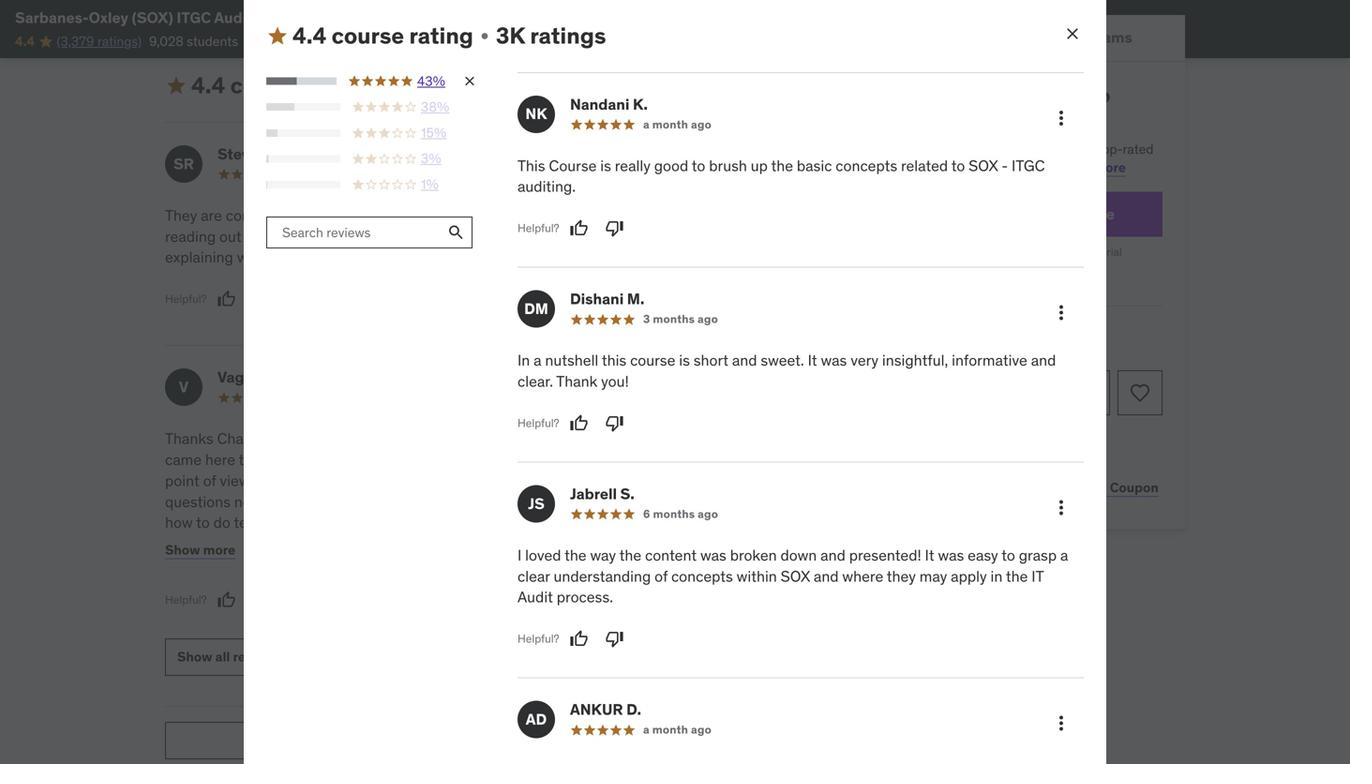 Task type: vqa. For each thing, say whether or not it's contained in the screenshot.


Task type: locate. For each thing, give the bounding box(es) containing it.
communicating
[[226, 206, 330, 225]]

insightful, for mark review by dishani m. as unhelpful icon
[[570, 450, 636, 470]]

1 horizontal spatial clear.
[[747, 450, 783, 470]]

0 vertical spatial personal
[[970, 159, 1021, 176]]

4.4 right medium image in the top of the page
[[293, 22, 327, 50]]

learn
[[256, 450, 290, 470], [438, 513, 472, 533]]

you! up mark review by dishani m. as helpful icon
[[553, 471, 581, 491]]

where
[[843, 567, 884, 586]]

0 vertical spatial informative
[[952, 351, 1028, 370]]

presented!
[[850, 546, 922, 565]]

xsmall image for medium image in the top of the page
[[477, 29, 492, 44]]

show all reviews button
[[165, 639, 293, 677]]

0 vertical spatial in
[[334, 248, 346, 267]]

dishani down mark review by nandani k. as unhelpful image
[[570, 290, 624, 309]]

additional actions for review by ankur d. image
[[1051, 713, 1073, 735]]

helpful? left mark review by steven r. as helpful image
[[165, 292, 207, 307]]

i inside i loved the way the content was broken down and presented! it was easy to grasp a clear understanding of concepts within sox and where they may apply in the it audit process.
[[518, 546, 522, 565]]

1 horizontal spatial auditing.
[[760, 227, 819, 246]]

0 vertical spatial more
[[1094, 159, 1127, 176]]

udemy's
[[1003, 85, 1078, 108]]

months for is
[[653, 312, 695, 327]]

sox right mark review by nandani k. as unhelpful image
[[680, 227, 710, 246]]

short up 6 months ago
[[685, 429, 720, 449]]

course down medium image in the top of the page
[[230, 71, 303, 100]]

clear. for mark review by dishani m. as unhelpful image
[[518, 372, 553, 391]]

0 vertical spatial itgc
[[177, 8, 211, 27]]

1 horizontal spatial 4.4
[[191, 71, 225, 100]]

all
[[215, 649, 230, 666]]

1 vertical spatial nk
[[516, 154, 538, 173]]

this inside dialog
[[602, 351, 627, 370]]

3k ratings inside dialog
[[496, 22, 606, 50]]

2 horizontal spatial 4.4
[[293, 22, 327, 50]]

2 vertical spatial informative
[[639, 450, 715, 470]]

2 vertical spatial sox
[[781, 567, 811, 586]]

basic left get
[[797, 156, 833, 175]]

0 vertical spatial really
[[615, 156, 651, 175]]

this up courses,
[[914, 141, 935, 157]]

in inside they are communicating well but mostly just reading out what the slides say rather than explaining what it means in context.
[[334, 248, 346, 267]]

nutshell left mark review by dishani m. as unhelpful image
[[536, 429, 589, 449]]

course up mark review by nandani k. as helpful image
[[549, 156, 597, 175]]

you! up mark review by dishani m. as unhelpful image
[[601, 372, 629, 391]]

understanding
[[554, 567, 651, 586]]

0 vertical spatial this
[[914, 141, 935, 157]]

personal up $16.58
[[962, 204, 1025, 224]]

report
[[452, 732, 495, 749]]

2 horizontal spatial sox
[[969, 156, 999, 175]]

m. up 3
[[627, 290, 645, 309]]

wishlist image
[[1130, 382, 1152, 404]]

related right mark review by nandani k. as helpful image
[[613, 227, 660, 246]]

0 vertical spatial concepts
[[836, 156, 898, 175]]

ratings for medium icon's xsmall icon
[[429, 71, 505, 100]]

means
[[286, 248, 331, 267]]

i right 'session.' on the bottom
[[471, 429, 475, 449]]

1 vertical spatial i
[[388, 513, 392, 533]]

4.4 for medium image in the top of the page
[[293, 22, 327, 50]]

4.4 down the sarbanes-
[[15, 33, 35, 50]]

more inside button
[[203, 542, 236, 559]]

4.4 course rating inside dialog
[[293, 22, 474, 50]]

our
[[1076, 141, 1095, 157]]

0 horizontal spatial more
[[203, 542, 236, 559]]

informative up 6 months ago
[[639, 450, 715, 470]]

came
[[165, 450, 202, 470]]

very up js
[[538, 450, 566, 470]]

dishani m. for dm
[[570, 290, 645, 309]]

i left loved
[[518, 546, 522, 565]]

of down here
[[203, 471, 216, 491]]

0 horizontal spatial insightful,
[[570, 450, 636, 470]]

for left the free
[[1063, 204, 1083, 224]]

1 vertical spatial months
[[653, 507, 695, 521]]

in for mark review by dishani m. as helpful icon
[[508, 429, 521, 449]]

Search reviews text field
[[266, 216, 441, 248]]

week
[[300, 167, 329, 181]]

what down 'practical'
[[443, 471, 475, 491]]

3k for medium image in the top of the page
[[496, 22, 525, 50]]

dishani for dm
[[570, 290, 624, 309]]

0 vertical spatial months
[[653, 312, 695, 327]]

of left our at the right top of page
[[1062, 141, 1073, 157]]

show left all
[[177, 649, 213, 666]]

- left plan.
[[1002, 156, 1009, 175]]

basic inside dialog
[[797, 156, 833, 175]]

2 horizontal spatial concepts
[[836, 156, 898, 175]]

guarantee
[[1053, 431, 1106, 445]]

with
[[942, 159, 967, 176]]

in down the easy
[[991, 567, 1003, 586]]

43% button
[[266, 72, 478, 90]]

medium image
[[266, 25, 289, 47]]

a inside i loved the way the content was broken down and presented! it was easy to grasp a clear understanding of concepts within sox and where they may apply in the it audit process.
[[1061, 546, 1069, 565]]

0 horizontal spatial thank
[[508, 471, 550, 491]]

related
[[902, 156, 949, 175], [613, 227, 660, 246]]

concepts
[[836, 156, 898, 175], [547, 227, 609, 246], [672, 567, 733, 586]]

1 months from the top
[[653, 312, 695, 327]]

1 vertical spatial itgc
[[1012, 156, 1046, 175]]

they
[[165, 206, 197, 225]]

insightful,
[[883, 351, 949, 370], [570, 450, 636, 470]]

0 vertical spatial related
[[902, 156, 949, 175]]

15% button
[[266, 124, 478, 142]]

informative up day
[[952, 351, 1028, 370]]

close modal image
[[1064, 24, 1083, 43]]

insightful, up 30-
[[883, 351, 949, 370]]

helpful? left mark review by vagisha as helpful icon at the bottom left
[[165, 593, 207, 608]]

sweet.
[[761, 351, 805, 370], [752, 429, 795, 449]]

0 horizontal spatial -
[[713, 227, 720, 246]]

4.4 course rating down medium image in the top of the page
[[191, 71, 372, 100]]

was up js
[[508, 450, 535, 470]]

how up exactly
[[165, 513, 193, 533]]

2 vertical spatial i
[[518, 546, 522, 565]]

sox down down
[[781, 567, 811, 586]]

short down the 3 months ago
[[694, 351, 729, 370]]

of down content
[[655, 567, 668, 586]]

dishani m. for in a nutshell this course is short and sweet. it was very insightful, informative and clear. thank you!
[[561, 368, 636, 387]]

1 vertical spatial it
[[799, 429, 808, 449]]

very left $59.99
[[851, 351, 879, 370]]

0 horizontal spatial 3k
[[395, 71, 424, 100]]

it
[[273, 248, 282, 267]]

1 vertical spatial dishani
[[561, 368, 615, 387]]

of inside i loved the way the content was broken down and presented! it was easy to grasp a clear understanding of concepts within sox and where they may apply in the it audit process.
[[655, 567, 668, 586]]

1 vertical spatial 3k ratings
[[395, 71, 505, 100]]

this
[[914, 141, 935, 157], [602, 351, 627, 370], [593, 429, 617, 449]]

really
[[615, 156, 651, 175], [606, 206, 642, 225]]

2 vertical spatial itgc
[[723, 227, 757, 246]]

rating up 43%
[[409, 22, 474, 50]]

personal
[[970, 159, 1021, 176], [962, 204, 1025, 224]]

course left mark review by nandani k. as unhelpful image
[[540, 206, 588, 225]]

i left got
[[388, 513, 392, 533]]

insightful, up jabrell s.
[[570, 450, 636, 470]]

ratings for xsmall icon for medium image in the top of the page
[[530, 22, 606, 50]]

mostly
[[389, 206, 434, 225]]

2 horizontal spatial i
[[518, 546, 522, 565]]

1 vertical spatial thank
[[508, 471, 550, 491]]

mark review by dishani m. as unhelpful image
[[606, 414, 624, 433]]

dialog
[[244, 0, 1107, 765]]

show less button
[[165, 0, 247, 35]]

helpful?
[[518, 221, 560, 236], [165, 292, 207, 307], [518, 416, 560, 431], [508, 515, 550, 530], [165, 593, 207, 608], [518, 632, 560, 647]]

this up mark review by dishani m. as unhelpful image
[[602, 351, 627, 370]]

trial
[[1103, 245, 1123, 259]]

a month ago for additional actions for review by nandani k. 'image'
[[644, 117, 712, 132]]

clear.
[[518, 372, 553, 391], [747, 450, 783, 470]]

2 vertical spatial concepts
[[672, 567, 733, 586]]

brush
[[709, 156, 748, 175], [700, 206, 738, 225]]

xsmall image
[[477, 29, 492, 44], [462, 74, 478, 89], [376, 78, 391, 93]]

1 horizontal spatial audit
[[518, 588, 553, 607]]

what
[[245, 227, 278, 246], [237, 248, 270, 267], [443, 471, 475, 491]]

1 vertical spatial a month ago
[[634, 167, 703, 181]]

30-
[[946, 431, 965, 445]]

it inside i loved the way the content was broken down and presented! it was easy to grasp a clear understanding of concepts within sox and where they may apply in the it audit process.
[[926, 546, 935, 565]]

it
[[808, 351, 818, 370], [799, 429, 808, 449], [926, 546, 935, 565]]

0 vertical spatial basic
[[797, 156, 833, 175]]

dishani up mark review by dishani m. as helpful image
[[561, 368, 615, 387]]

0 vertical spatial -
[[1002, 156, 1009, 175]]

was left $59.99
[[821, 351, 847, 370]]

course,
[[939, 141, 981, 157]]

0 vertical spatial a month ago
[[644, 117, 712, 132]]

4.4 right medium icon
[[191, 71, 225, 100]]

15%
[[421, 124, 447, 141]]

month inside starting at $16.58 per month after trial cancel anytime
[[1042, 245, 1074, 259]]

helpful? for dm
[[518, 416, 560, 431]]

audit down clear at left
[[518, 588, 553, 607]]

mark review by vagisha as helpful image
[[217, 591, 236, 610]]

mark review by jabrell s. as helpful image
[[570, 630, 589, 649]]

dishani inside dialog
[[570, 290, 624, 309]]

0 vertical spatial nandani
[[570, 95, 630, 114]]

3k ratings for xsmall icon for medium image in the top of the page
[[496, 22, 606, 50]]

thank inside dialog
[[557, 372, 598, 391]]

how up be
[[281, 471, 308, 491]]

insightful, for mark review by dishani m. as unhelpful image
[[883, 351, 949, 370]]

0 vertical spatial learn
[[256, 450, 290, 470]]

in down slides
[[334, 248, 346, 267]]

1 vertical spatial very
[[538, 450, 566, 470]]

audit down plan,
[[400, 492, 434, 512]]

2 horizontal spatial itgc
[[1012, 156, 1046, 175]]

0 horizontal spatial audit
[[214, 8, 253, 27]]

this for mark review by dishani m. as unhelpful image
[[602, 351, 627, 370]]

mark review by steven r. as helpful image
[[217, 290, 236, 309]]

really right mark review by nandani k. as helpful image
[[606, 206, 642, 225]]

do
[[213, 513, 231, 533]]

sweet. for mark review by dishani m. as unhelpful icon
[[752, 429, 795, 449]]

1 vertical spatial more
[[374, 450, 408, 470]]

0 vertical spatial brush
[[709, 156, 748, 175]]

0 vertical spatial up
[[751, 156, 768, 175]]

nandani k.
[[570, 95, 648, 114], [561, 144, 639, 164]]

oxley
[[89, 8, 128, 27]]

short for mark review by dishani m. as unhelpful icon
[[685, 429, 720, 449]]

informative up the from
[[334, 429, 410, 449]]

helpful? left mark review by jabrell s. as helpful icon
[[518, 632, 560, 647]]

for
[[1063, 204, 1083, 224], [257, 429, 275, 449]]

2 months from the top
[[653, 507, 695, 521]]

get this course, plus 11,000+ of our top-rated courses, with personal plan.
[[889, 141, 1154, 176]]

course down 3
[[630, 351, 676, 370]]

0 vertical spatial 4.4 course rating
[[293, 22, 474, 50]]

here
[[205, 450, 235, 470]]

in a nutshell this course is short and sweet. it was very insightful, informative and clear. thank you! for mark review by dishani m. as unhelpful icon
[[508, 429, 808, 491]]

additional actions for review by nandani k. image
[[1051, 107, 1073, 129]]

- up the 3 months ago
[[713, 227, 720, 246]]

you!
[[601, 372, 629, 391], [553, 471, 581, 491]]

this for mark review by dishani m. as unhelpful icon
[[593, 429, 617, 449]]

0 vertical spatial thank
[[557, 372, 598, 391]]

way
[[591, 546, 616, 565]]

rated
[[1123, 141, 1154, 157]]

nutshell for mark review by dishani m. as helpful image
[[545, 351, 599, 370]]

0 vertical spatial dishani
[[570, 290, 624, 309]]

m. for in a nutshell this course is short and sweet. it was very insightful, informative and clear. thank you!
[[618, 368, 636, 387]]

it for mark review by dishani m. as unhelpful image
[[808, 351, 818, 370]]

such
[[279, 429, 311, 449]]

2 horizontal spatial informative
[[952, 351, 1028, 370]]

4.4
[[293, 22, 327, 50], [15, 33, 35, 50], [191, 71, 225, 100]]

1 vertical spatial this
[[602, 351, 627, 370]]

for left such
[[257, 429, 275, 449]]

you! for mark review by dishani m. as helpful icon
[[553, 471, 581, 491]]

informative inside thanks char! for such an informative session. i came here to learn things from more practical point of view like how to make audit plan, what questions need to be asked during audit and how to do testing of controls and i got to learn exactly the same things.
[[334, 429, 410, 449]]

you! for mark review by dishani m. as helpful image
[[601, 372, 629, 391]]

in a nutshell this course is short and sweet. it was very insightful, informative and clear. thank you! for mark review by dishani m. as unhelpful image
[[518, 351, 1057, 391]]

thank up js
[[508, 471, 550, 491]]

0 horizontal spatial i
[[388, 513, 392, 533]]

helpful? left mark review by nandani k. as helpful image
[[518, 221, 560, 236]]

0 horizontal spatial clear.
[[518, 372, 553, 391]]

- inside dialog
[[1002, 156, 1009, 175]]

nutshell up mark review by dishani m. as helpful image
[[545, 351, 599, 370]]

1 horizontal spatial sox
[[781, 567, 811, 586]]

audit up 'during'
[[369, 471, 403, 491]]

back
[[1025, 431, 1051, 445]]

audit up students
[[214, 8, 253, 27]]

easy
[[968, 546, 999, 565]]

to inside i loved the way the content was broken down and presented! it was easy to grasp a clear understanding of concepts within sox and where they may apply in the it audit process.
[[1002, 546, 1016, 565]]

teams tab list
[[867, 15, 1186, 62]]

starting at $16.58 per month after trial cancel anytime
[[930, 245, 1123, 283]]

1 vertical spatial how
[[165, 513, 193, 533]]

1 vertical spatial concepts
[[547, 227, 609, 246]]

rating for xsmall icon for medium image in the top of the page
[[409, 22, 474, 50]]

0 horizontal spatial sox
[[680, 227, 710, 246]]

very inside dialog
[[851, 351, 879, 370]]

rating inside dialog
[[409, 22, 474, 50]]

1 horizontal spatial more
[[374, 450, 408, 470]]

is
[[601, 156, 612, 175], [591, 206, 602, 225], [679, 351, 690, 370], [670, 429, 681, 449]]

reviews
[[233, 649, 281, 666]]

1 horizontal spatial very
[[851, 351, 879, 370]]

0 vertical spatial clear.
[[518, 372, 553, 391]]

very for mark review by dishani m. as unhelpful image
[[851, 351, 879, 370]]

show down questions
[[165, 542, 200, 559]]

in
[[334, 248, 346, 267], [991, 567, 1003, 586]]

show for 4.4 course rating
[[177, 649, 213, 666]]

0 vertical spatial rating
[[409, 22, 474, 50]]

0 horizontal spatial learn
[[256, 450, 290, 470]]

0 vertical spatial 3k ratings
[[496, 22, 606, 50]]

additional actions for review by dishani m. image
[[1051, 302, 1073, 324]]

1 vertical spatial short
[[685, 429, 720, 449]]

was up may
[[939, 546, 965, 565]]

0 vertical spatial show
[[165, 7, 200, 24]]

learn up 'like'
[[256, 450, 290, 470]]

1 horizontal spatial rating
[[409, 22, 474, 50]]

dishani m. up mark review by dishani m. as unhelpful image
[[561, 368, 636, 387]]

0 horizontal spatial you!
[[553, 471, 581, 491]]

steven
[[218, 144, 267, 164]]

0 vertical spatial you!
[[601, 372, 629, 391]]

basic left mark review by nandani k. as helpful image
[[508, 227, 544, 246]]

sox right with
[[969, 156, 999, 175]]

6
[[644, 507, 651, 521]]

r.
[[271, 144, 285, 164]]

reading
[[165, 227, 216, 246]]

personal down "plus"
[[970, 159, 1021, 176]]

top
[[1081, 85, 1111, 108]]

0 vertical spatial insightful,
[[883, 351, 949, 370]]

really up mark review by nandani k. as unhelpful image
[[615, 156, 651, 175]]

1 horizontal spatial informative
[[639, 450, 715, 470]]

show less
[[165, 7, 228, 24]]

1 horizontal spatial 3k
[[496, 22, 525, 50]]

show up 9,028 students
[[165, 7, 200, 24]]

thank up mark review by dishani m. as helpful image
[[557, 372, 598, 391]]

they are communicating well but mostly just reading out what the slides say rather than explaining what it means in context.
[[165, 206, 462, 267]]

audit
[[214, 8, 253, 27], [518, 588, 553, 607]]

0 vertical spatial in a nutshell this course is short and sweet. it was very insightful, informative and clear. thank you!
[[518, 351, 1057, 391]]

down
[[781, 546, 817, 565]]

informative for mark review by dishani m. as unhelpful icon
[[639, 450, 715, 470]]

1 vertical spatial informative
[[334, 429, 410, 449]]

make
[[329, 471, 366, 491]]

slides
[[307, 227, 346, 246]]

0 vertical spatial sox
[[969, 156, 999, 175]]

related down courses
[[902, 156, 949, 175]]

more right the from
[[374, 450, 408, 470]]

rating up 15% button
[[308, 71, 372, 100]]

nutshell for mark review by dishani m. as helpful icon
[[536, 429, 589, 449]]

months right 6
[[653, 507, 695, 521]]

what left it
[[237, 248, 270, 267]]

1 vertical spatial dishani m.
[[561, 368, 636, 387]]

1 horizontal spatial related
[[902, 156, 949, 175]]

of down be
[[284, 513, 297, 533]]

learn right got
[[438, 513, 472, 533]]

coordination
[[358, 8, 452, 27]]

thank for mark review by dishani m. as helpful image
[[557, 372, 598, 391]]

0 vertical spatial auditing.
[[518, 177, 576, 196]]

2 vertical spatial more
[[203, 542, 236, 559]]

is right mark review by dishani m. as unhelpful image
[[670, 429, 681, 449]]

this
[[518, 156, 546, 175], [508, 206, 536, 225]]

more down top-
[[1094, 159, 1127, 176]]

months right 3
[[653, 312, 695, 327]]

point
[[165, 471, 200, 491]]

1 horizontal spatial learn
[[438, 513, 472, 533]]

in
[[518, 351, 530, 370], [508, 429, 521, 449]]

1 vertical spatial ratings
[[429, 71, 505, 100]]

thank
[[557, 372, 598, 391], [508, 471, 550, 491]]

helpful? left mark review by dishani m. as helpful image
[[518, 416, 560, 431]]

context.
[[350, 248, 404, 267]]

apply
[[951, 567, 987, 586]]

coupon
[[1111, 479, 1159, 496]]

concepts
[[256, 8, 325, 27]]

0 horizontal spatial for
[[257, 429, 275, 449]]

3k for medium icon
[[395, 71, 424, 100]]

1 vertical spatial you!
[[553, 471, 581, 491]]

really inside dialog
[[615, 156, 651, 175]]

short
[[694, 351, 729, 370], [685, 429, 720, 449]]

concepts inside i loved the way the content was broken down and presented! it was easy to grasp a clear understanding of concepts within sox and where they may apply in the it audit process.
[[672, 567, 733, 586]]

practical
[[412, 450, 470, 470]]

4.4 course rating up 43% button at left top
[[293, 22, 474, 50]]

more down do
[[203, 542, 236, 559]]

1 vertical spatial related
[[613, 227, 660, 246]]

dishani m. up 3
[[570, 290, 645, 309]]

ago for additional actions for review by nandani k. 'image'
[[691, 117, 712, 132]]

1 horizontal spatial thank
[[557, 372, 598, 391]]

this right mark review by dishani m. as helpful image
[[593, 429, 617, 449]]

what down communicating
[[245, 227, 278, 246]]

m. up mark review by dishani m. as unhelpful image
[[618, 368, 636, 387]]



Task type: describe. For each thing, give the bounding box(es) containing it.
0 vertical spatial dm
[[524, 299, 549, 318]]

1 horizontal spatial for
[[1063, 204, 1083, 224]]

30-day money-back guarantee full lifetime access apply coupon
[[946, 431, 1159, 496]]

is right mark review by nandani k. as helpful image
[[591, 206, 602, 225]]

session.
[[413, 429, 468, 449]]

mark review by jabrell s. as unhelpful image
[[606, 630, 624, 649]]

i loved the way the content was broken down and presented! it was easy to grasp a clear understanding of concepts within sox and where they may apply in the it audit process.
[[518, 546, 1069, 607]]

loved
[[526, 546, 561, 565]]

say
[[349, 227, 372, 246]]

be
[[289, 492, 306, 512]]

1 vertical spatial nandani
[[561, 144, 620, 164]]

9,028
[[149, 33, 184, 50]]

learn more link
[[1056, 159, 1127, 176]]

medium image
[[165, 75, 188, 97]]

lifetime
[[997, 454, 1038, 469]]

more inside thanks char! for such an informative session. i came here to learn things from more practical point of view like how to make audit plan, what questions need to be asked during audit and how to do testing of controls and i got to learn exactly the same things.
[[374, 450, 408, 470]]

0 vertical spatial nandani k.
[[570, 95, 648, 114]]

more for learn more
[[1094, 159, 1127, 176]]

day
[[965, 431, 984, 445]]

what inside thanks char! for such an informative session. i came here to learn things from more practical point of view like how to make audit plan, what questions need to be asked during audit and how to do testing of controls and i got to learn exactly the same things.
[[443, 471, 475, 491]]

dishani for in a nutshell this course is short and sweet. it was very insightful, informative and clear. thank you!
[[561, 368, 615, 387]]

v
[[179, 378, 189, 397]]

apply coupon button
[[1068, 470, 1163, 507]]

starting
[[930, 245, 970, 259]]

got
[[395, 513, 418, 533]]

3
[[644, 312, 651, 327]]

course up 's.'
[[621, 429, 666, 449]]

0 horizontal spatial how
[[165, 513, 193, 533]]

the inside thanks char! for such an informative session. i came here to learn things from more practical point of view like how to make audit plan, what questions need to be asked during audit and how to do testing of controls and i got to learn exactly the same things.
[[215, 534, 238, 554]]

plan.
[[1024, 159, 1053, 176]]

is down the 3 months ago
[[679, 351, 690, 370]]

the inside they are communicating well but mostly just reading out what the slides say rather than explaining what it means in context.
[[281, 227, 303, 246]]

0 horizontal spatial basic
[[508, 227, 544, 246]]

clear. for mark review by dishani m. as unhelpful icon
[[747, 450, 783, 470]]

0 horizontal spatial related
[[613, 227, 660, 246]]

within
[[737, 567, 778, 586]]

helpful? for js
[[518, 632, 560, 647]]

is up mark review by nandani k. as unhelpful image
[[601, 156, 612, 175]]

subscribe
[[889, 85, 977, 108]]

to inside subscribe to udemy's top courses
[[981, 85, 999, 108]]

0 horizontal spatial concepts
[[547, 227, 609, 246]]

audit inside i loved the way the content was broken down and presented! it was easy to grasp a clear understanding of concepts within sox and where they may apply in the it audit process.
[[518, 588, 553, 607]]

0 vertical spatial this
[[518, 156, 546, 175]]

mark review by dishani m. as helpful image
[[570, 414, 589, 433]]

sarbanes-oxley (sox) itgc audit concepts and coordination
[[15, 8, 452, 27]]

1%
[[421, 176, 439, 193]]

mark review by dishani m. as unhelpful image
[[596, 513, 615, 532]]

3% button
[[266, 150, 478, 168]]

(3,379
[[57, 33, 94, 50]]

xsmall image inside 43% button
[[462, 74, 478, 89]]

in inside i loved the way the content was broken down and presented! it was easy to grasp a clear understanding of concepts within sox and where they may apply in the it audit process.
[[991, 567, 1003, 586]]

1 vertical spatial good
[[645, 206, 679, 225]]

for inside thanks char! for such an informative session. i came here to learn things from more practical point of view like how to make audit plan, what questions need to be asked during audit and how to do testing of controls and i got to learn exactly the same things.
[[257, 429, 275, 449]]

teams
[[1087, 28, 1133, 47]]

more for show more
[[203, 542, 236, 559]]

0 vertical spatial what
[[245, 227, 278, 246]]

cancel
[[988, 268, 1022, 283]]

view
[[220, 471, 250, 491]]

auditing. inside dialog
[[518, 177, 576, 196]]

ago for additional actions for review by dishani m. image
[[698, 312, 719, 327]]

1 vertical spatial k.
[[624, 144, 639, 164]]

rating for medium icon's xsmall icon
[[308, 71, 372, 100]]

steven r.
[[218, 144, 285, 164]]

1 vertical spatial up
[[742, 206, 759, 225]]

(sox)
[[132, 8, 173, 27]]

0 vertical spatial course
[[549, 156, 597, 175]]

show more button
[[165, 532, 236, 570]]

thanks
[[165, 429, 214, 449]]

are
[[201, 206, 222, 225]]

this inside get this course, plus 11,000+ of our top-rated courses, with personal plan.
[[914, 141, 935, 157]]

was left broken
[[701, 546, 727, 565]]

1 vertical spatial course
[[540, 206, 588, 225]]

6 months ago
[[644, 507, 719, 521]]

informative for mark review by dishani m. as unhelpful image
[[952, 351, 1028, 370]]

clear
[[518, 567, 550, 586]]

learn
[[1056, 159, 1091, 176]]

0 vertical spatial audit
[[369, 471, 403, 491]]

1 vertical spatial dm
[[515, 378, 539, 397]]

at
[[973, 245, 983, 259]]

0 vertical spatial audit
[[214, 8, 253, 27]]

0 vertical spatial this course is really good to brush up the basic concepts related to sox - itgc auditing.
[[518, 156, 1046, 196]]

3k ratings for medium icon's xsmall icon
[[395, 71, 505, 100]]

plan,
[[407, 471, 439, 491]]

m. for dm
[[627, 290, 645, 309]]

0 vertical spatial how
[[281, 471, 308, 491]]

things.
[[281, 534, 326, 554]]

0 horizontal spatial 4.4
[[15, 33, 35, 50]]

subscribe to udemy's top courses
[[889, 85, 1111, 132]]

1 vertical spatial really
[[606, 206, 642, 225]]

helpful? down js
[[508, 515, 550, 530]]

of inside get this course, plus 11,000+ of our top-rated courses, with personal plan.
[[1062, 141, 1073, 157]]

4.4 course rating for xsmall icon for medium image in the top of the page
[[293, 22, 474, 50]]

ago for additional actions for review by ankur d. icon
[[691, 723, 712, 737]]

controls
[[301, 513, 355, 533]]

course up 43% button at left top
[[332, 22, 404, 50]]

grasp
[[1019, 546, 1057, 565]]

jabrell
[[570, 484, 617, 504]]

additional actions for review by jabrell s. image
[[1051, 497, 1073, 519]]

js
[[528, 494, 545, 513]]

k. inside dialog
[[633, 95, 648, 114]]

show more
[[165, 542, 236, 559]]

1 vertical spatial -
[[713, 227, 720, 246]]

plan
[[1028, 204, 1060, 224]]

learn more
[[1056, 159, 1127, 176]]

dialog containing 4.4 course rating
[[244, 0, 1107, 765]]

apply
[[1072, 479, 1108, 496]]

may
[[920, 567, 948, 586]]

xsmall image
[[232, 9, 247, 24]]

1 vertical spatial auditing.
[[760, 227, 819, 246]]

anytime
[[1025, 268, 1065, 283]]

try personal plan for free
[[937, 204, 1115, 224]]

sweet. for mark review by dishani m. as unhelpful image
[[761, 351, 805, 370]]

well
[[333, 206, 359, 225]]

1 vertical spatial this course is really good to brush up the basic concepts related to sox - itgc auditing.
[[508, 206, 819, 246]]

helpful? for sr
[[165, 292, 207, 307]]

11,000+
[[1012, 141, 1059, 157]]

1 vertical spatial nandani k.
[[561, 144, 639, 164]]

up inside dialog
[[751, 156, 768, 175]]

process.
[[557, 588, 613, 607]]

just
[[437, 206, 462, 225]]

try personal plan for free link
[[889, 192, 1163, 237]]

1% button
[[266, 176, 478, 194]]

3 months ago
[[644, 312, 719, 327]]

38%
[[421, 98, 450, 115]]

sr
[[174, 154, 194, 173]]

submit search image
[[447, 223, 466, 242]]

thank for mark review by dishani m. as helpful icon
[[508, 471, 550, 491]]

43%
[[417, 73, 446, 89]]

money-
[[987, 431, 1025, 445]]

report abuse button
[[165, 722, 822, 760]]

testing
[[234, 513, 281, 533]]

1 horizontal spatial itgc
[[723, 227, 757, 246]]

1 vertical spatial this
[[508, 206, 536, 225]]

ago for additional actions for review by jabrell s. image
[[698, 507, 719, 521]]

0 vertical spatial i
[[471, 429, 475, 449]]

mark review by nandani k. as unhelpful image
[[606, 219, 624, 238]]

top-
[[1098, 141, 1123, 157]]

xsmall image for medium icon
[[376, 78, 391, 93]]

0 vertical spatial good
[[655, 156, 689, 175]]

1 vertical spatial learn
[[438, 513, 472, 533]]

ankur d.
[[570, 700, 642, 720]]

out
[[220, 227, 242, 246]]

0 horizontal spatial itgc
[[177, 8, 211, 27]]

after
[[1077, 245, 1101, 259]]

rather
[[375, 227, 415, 246]]

(3,379 ratings)
[[57, 33, 142, 50]]

4.4 course rating for medium icon's xsmall icon
[[191, 71, 372, 100]]

in for mark review by dishani m. as helpful image
[[518, 351, 530, 370]]

char!
[[217, 429, 253, 449]]

teams button
[[1035, 15, 1186, 60]]

1 vertical spatial audit
[[400, 492, 434, 512]]

exactly
[[165, 534, 212, 554]]

0 vertical spatial nk
[[526, 104, 548, 124]]

ankur
[[570, 700, 623, 720]]

1 vertical spatial brush
[[700, 206, 738, 225]]

ratings)
[[97, 33, 142, 50]]

1 vertical spatial personal
[[962, 204, 1025, 224]]

mark review by dishani m. as helpful image
[[561, 513, 579, 532]]

s.
[[621, 484, 635, 504]]

ad
[[526, 710, 547, 729]]

very for mark review by dishani m. as unhelpful icon
[[538, 450, 566, 470]]

9,028 students
[[149, 33, 238, 50]]

mark review by nandani k. as helpful image
[[570, 219, 589, 238]]

4.4 for medium icon
[[191, 71, 225, 100]]

1 vertical spatial what
[[237, 248, 270, 267]]

but
[[363, 206, 386, 225]]

thanks char! for such an informative session. i came here to learn things from more practical point of view like how to make audit plan, what questions need to be asked during audit and how to do testing of controls and i got to learn exactly the same things.
[[165, 429, 475, 554]]

personal inside get this course, plus 11,000+ of our top-rated courses, with personal plan.
[[970, 159, 1021, 176]]

it for mark review by dishani m. as unhelpful icon
[[799, 429, 808, 449]]

months for content
[[653, 507, 695, 521]]

students
[[187, 33, 238, 50]]

show for v
[[165, 542, 200, 559]]

jabrell s.
[[570, 484, 635, 504]]

short for mark review by dishani m. as unhelpful image
[[694, 351, 729, 370]]

vagisha
[[218, 368, 274, 387]]

a month ago for additional actions for review by ankur d. icon
[[644, 723, 712, 737]]

sox inside i loved the way the content was broken down and presented! it was easy to grasp a clear understanding of concepts within sox and where they may apply in the it audit process.
[[781, 567, 811, 586]]

helpful? for nk
[[518, 221, 560, 236]]



